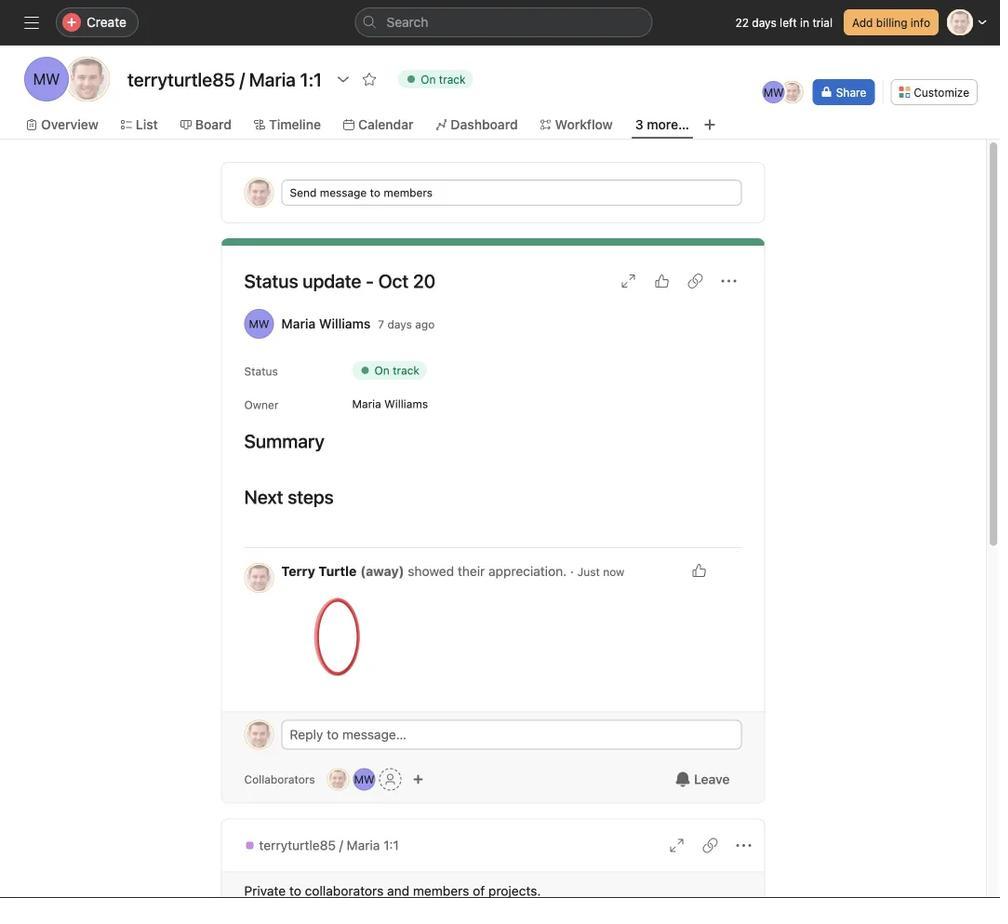 Task type: vqa. For each thing, say whether or not it's contained in the screenshot.
See details, Cucomber image
no



Task type: locate. For each thing, give the bounding box(es) containing it.
williams
[[319, 316, 371, 331], [385, 398, 428, 411]]

list link
[[121, 115, 158, 135]]

1 vertical spatial on track
[[375, 364, 420, 377]]

0 vertical spatial maria
[[282, 316, 316, 331]]

tt
[[78, 70, 97, 88], [786, 86, 800, 99], [252, 186, 266, 199], [252, 572, 266, 585], [252, 729, 266, 742], [331, 773, 346, 786]]

terry turtle link
[[282, 564, 357, 579]]

1 horizontal spatial 0 likes. click to like this task image
[[692, 563, 707, 578]]

dashboard
[[451, 117, 518, 132]]

leave button
[[664, 763, 742, 796]]

status left update
[[244, 270, 298, 292]]

track up dashboard link on the top of page
[[439, 73, 466, 86]]

0 likes. click to like this task image left copy link image
[[655, 274, 670, 289]]

1 vertical spatial status
[[244, 365, 278, 378]]

maria williams link
[[282, 316, 371, 331]]

tt left the 'send'
[[252, 186, 266, 199]]

maria down the 'maria williams 7 days ago'
[[352, 398, 381, 411]]

0 vertical spatial track
[[439, 73, 466, 86]]

track up maria williams
[[393, 364, 420, 377]]

just
[[578, 566, 600, 579]]

message
[[320, 186, 367, 199]]

0 vertical spatial status
[[244, 270, 298, 292]]

to
[[370, 186, 381, 199]]

mw button
[[353, 769, 376, 791]]

0 likes. click to like this task image right 'now'
[[692, 563, 707, 578]]

1 vertical spatial on
[[375, 364, 390, 377]]

22
[[736, 16, 749, 29]]

0 horizontal spatial days
[[388, 318, 412, 331]]

1 vertical spatial track
[[393, 364, 420, 377]]

create
[[87, 14, 127, 30]]

terryturtle85 / maria 1:1 link
[[244, 836, 399, 856]]

1 horizontal spatial williams
[[385, 398, 428, 411]]

3 more… button
[[636, 115, 690, 135]]

0 vertical spatial on
[[421, 73, 436, 86]]

overview
[[41, 117, 99, 132]]

summary
[[244, 430, 325, 452]]

0 vertical spatial on track
[[421, 73, 466, 86]]

status
[[244, 270, 298, 292], [244, 365, 278, 378]]

0 likes. click to like this task image
[[655, 274, 670, 289], [692, 563, 707, 578]]

1 vertical spatial days
[[388, 318, 412, 331]]

on track inside dropdown button
[[421, 73, 466, 86]]

more…
[[647, 117, 690, 132]]

2 status from the top
[[244, 365, 278, 378]]

add billing info
[[853, 16, 931, 29]]

tt button left terry
[[244, 563, 274, 593]]

maria for maria williams
[[352, 398, 381, 411]]

tt button up collaborators
[[244, 720, 274, 750]]

1 horizontal spatial track
[[439, 73, 466, 86]]

0 horizontal spatial track
[[393, 364, 420, 377]]

williams for maria williams 7 days ago
[[319, 316, 371, 331]]

1 horizontal spatial on
[[421, 73, 436, 86]]

williams left 7
[[319, 316, 371, 331]]

their
[[458, 564, 485, 579]]

add to starred image
[[362, 72, 377, 87]]

on track
[[421, 73, 466, 86], [375, 364, 420, 377]]

tt up collaborators
[[252, 729, 266, 742]]

mw up the overview link
[[33, 70, 60, 88]]

1 status from the top
[[244, 270, 298, 292]]

tt button left mw button
[[327, 769, 350, 791]]

calendar link
[[343, 115, 414, 135]]

1 vertical spatial maria
[[352, 398, 381, 411]]

more actions image
[[737, 838, 752, 853]]

send
[[290, 186, 317, 199]]

tt left terry
[[252, 572, 266, 585]]

maria right /
[[347, 838, 380, 853]]

status update - oct 20
[[244, 270, 436, 292]]

on
[[421, 73, 436, 86], [375, 364, 390, 377]]

maria
[[282, 316, 316, 331], [352, 398, 381, 411], [347, 838, 380, 853]]

williams down ago
[[385, 398, 428, 411]]

send message to members
[[290, 186, 433, 199]]

2 vertical spatial tt button
[[327, 769, 350, 791]]

on up maria williams
[[375, 364, 390, 377]]

on track up maria williams
[[375, 364, 420, 377]]

0 horizontal spatial on track
[[375, 364, 420, 377]]

on track up dashboard link on the top of page
[[421, 73, 466, 86]]

maria down update
[[282, 316, 316, 331]]

calendar
[[358, 117, 414, 132]]

·
[[571, 564, 574, 579]]

days
[[753, 16, 777, 29], [388, 318, 412, 331]]

on right 'add to starred' icon
[[421, 73, 436, 86]]

None text field
[[123, 62, 327, 96]]

members
[[384, 186, 433, 199]]

now
[[603, 566, 625, 579]]

mw inside button
[[354, 773, 375, 786]]

days right 7
[[388, 318, 412, 331]]

full screen image
[[621, 274, 636, 289]]

add tab image
[[703, 117, 718, 132]]

status for status
[[244, 365, 278, 378]]

on track button
[[390, 66, 482, 92]]

add billing info button
[[844, 9, 939, 35]]

add or remove collaborators image
[[413, 774, 424, 785]]

1 vertical spatial 0 likes. click to like this task image
[[692, 563, 707, 578]]

status up owner
[[244, 365, 278, 378]]

0 vertical spatial williams
[[319, 316, 371, 331]]

0 horizontal spatial williams
[[319, 316, 371, 331]]

mw
[[33, 70, 60, 88], [764, 86, 785, 99], [249, 317, 270, 331], [354, 773, 375, 786]]

next steps
[[244, 486, 334, 508]]

excited narwhal jumping through ring image
[[282, 590, 393, 702]]

tt left share button
[[786, 86, 800, 99]]

oct
[[379, 270, 409, 292]]

search
[[387, 14, 429, 30]]

tt button
[[244, 563, 274, 593], [244, 720, 274, 750], [327, 769, 350, 791]]

1 vertical spatial williams
[[385, 398, 428, 411]]

0 vertical spatial 0 likes. click to like this task image
[[655, 274, 670, 289]]

0 horizontal spatial on
[[375, 364, 390, 377]]

mw left 'add or remove collaborators' icon
[[354, 773, 375, 786]]

dashboard link
[[436, 115, 518, 135]]

20
[[413, 270, 436, 292]]

workflow
[[555, 117, 613, 132]]

search button
[[355, 7, 653, 37]]

maria for maria williams 7 days ago
[[282, 316, 316, 331]]

0 horizontal spatial 0 likes. click to like this task image
[[655, 274, 670, 289]]

track
[[439, 73, 466, 86], [393, 364, 420, 377]]

1 horizontal spatial on track
[[421, 73, 466, 86]]

list
[[136, 117, 158, 132]]

0 vertical spatial days
[[753, 16, 777, 29]]

days right "22"
[[753, 16, 777, 29]]

share button
[[813, 79, 875, 105]]

in
[[801, 16, 810, 29]]



Task type: describe. For each thing, give the bounding box(es) containing it.
copy link image
[[688, 274, 703, 289]]

show options image
[[336, 72, 351, 87]]

1:1
[[384, 838, 399, 853]]

maria williams 7 days ago
[[282, 316, 435, 331]]

status update - oct 20 link
[[244, 270, 436, 292]]

1 vertical spatial tt button
[[244, 720, 274, 750]]

tt left mw button
[[331, 773, 346, 786]]

overview link
[[26, 115, 99, 135]]

search list box
[[355, 7, 653, 37]]

mw left share button
[[764, 86, 785, 99]]

board
[[195, 117, 232, 132]]

3
[[636, 117, 644, 132]]

williams for maria williams
[[385, 398, 428, 411]]

copy link image
[[703, 838, 718, 853]]

track inside dropdown button
[[439, 73, 466, 86]]

collaborators
[[244, 773, 315, 786]]

showed
[[408, 564, 454, 579]]

2 vertical spatial maria
[[347, 838, 380, 853]]

/
[[340, 838, 343, 853]]

workflow link
[[541, 115, 613, 135]]

expand sidebar image
[[24, 15, 39, 30]]

days inside the 'maria williams 7 days ago'
[[388, 318, 412, 331]]

terry
[[282, 564, 315, 579]]

info
[[911, 16, 931, 29]]

timeline
[[269, 117, 321, 132]]

add
[[853, 16, 874, 29]]

mw left maria williams link
[[249, 317, 270, 331]]

status for status update - oct 20
[[244, 270, 298, 292]]

trial
[[813, 16, 833, 29]]

board link
[[180, 115, 232, 135]]

full screen image
[[670, 838, 685, 853]]

(away)
[[361, 564, 405, 579]]

left
[[780, 16, 798, 29]]

customize
[[914, 86, 970, 99]]

7
[[378, 318, 385, 331]]

22 days left in trial
[[736, 16, 833, 29]]

timeline link
[[254, 115, 321, 135]]

1 horizontal spatial days
[[753, 16, 777, 29]]

terryturtle85
[[259, 838, 336, 853]]

share
[[837, 86, 867, 99]]

owner
[[244, 398, 279, 412]]

0 vertical spatial tt button
[[244, 563, 274, 593]]

maria williams
[[352, 398, 428, 411]]

more actions image
[[722, 274, 737, 289]]

tt up overview
[[78, 70, 97, 88]]

on inside on track dropdown button
[[421, 73, 436, 86]]

appreciation.
[[489, 564, 567, 579]]

customize button
[[891, 79, 978, 105]]

ago
[[415, 318, 435, 331]]

terryturtle85 / maria 1:1
[[259, 838, 399, 853]]

turtle
[[319, 564, 357, 579]]

update
[[303, 270, 362, 292]]

billing
[[877, 16, 908, 29]]

terry turtle (away) showed their appreciation. · just now
[[282, 564, 625, 579]]

create button
[[56, 7, 139, 37]]

send message to members button
[[282, 180, 742, 206]]

leave
[[695, 772, 730, 787]]

-
[[366, 270, 374, 292]]

3 more…
[[636, 117, 690, 132]]



